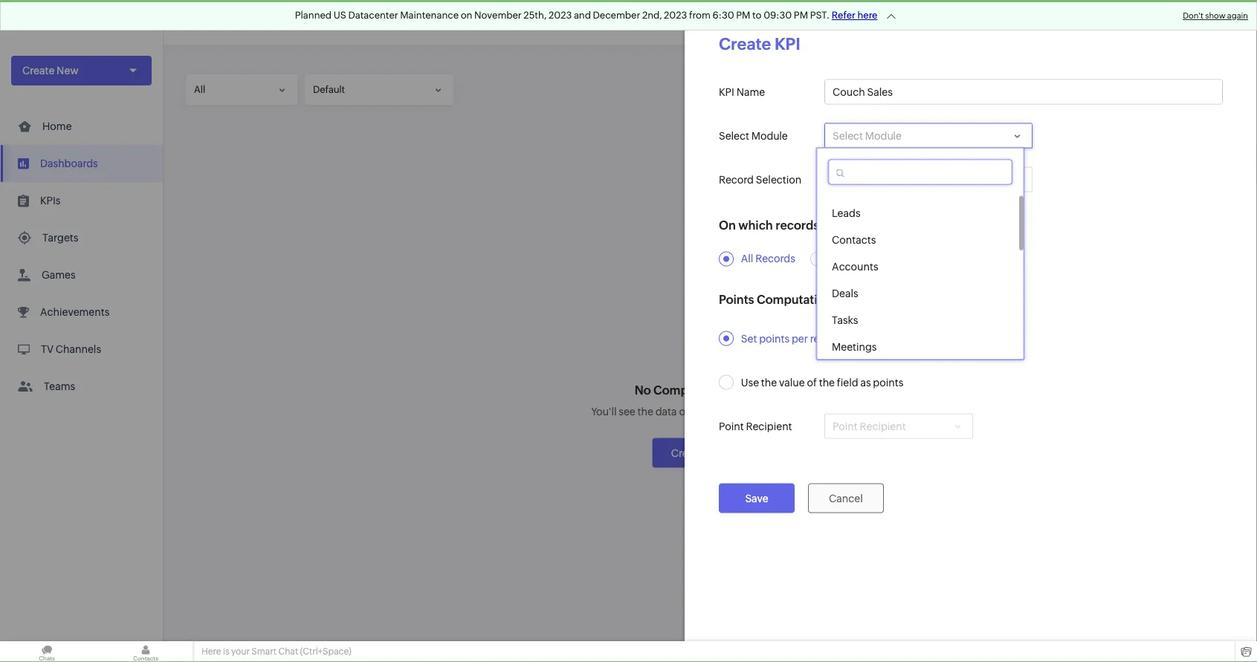 Task type: locate. For each thing, give the bounding box(es) containing it.
again
[[1227, 11, 1248, 20]]

pm
[[736, 10, 750, 21], [794, 10, 808, 21]]

select
[[719, 130, 749, 142]]

to right like
[[905, 219, 917, 232]]

points
[[759, 333, 790, 345], [873, 377, 903, 388]]

0 horizontal spatial records
[[755, 253, 795, 265]]

kpi left name at right
[[719, 86, 734, 98]]

1 horizontal spatial pm
[[794, 10, 808, 21]]

points computation
[[719, 293, 832, 307]]

None text field
[[825, 80, 1222, 104], [830, 160, 1011, 184], [825, 80, 1222, 104], [830, 160, 1011, 184]]

meetings option
[[817, 333, 1019, 360]]

0 vertical spatial you
[[822, 219, 843, 232]]

create
[[719, 34, 771, 53], [22, 65, 54, 77], [671, 447, 703, 459]]

maintenance
[[400, 10, 459, 21]]

deals
[[832, 287, 858, 299]]

which
[[738, 219, 773, 232]]

the right use
[[761, 377, 777, 388]]

use
[[741, 377, 759, 388]]

new
[[57, 65, 78, 77], [705, 447, 727, 459]]

2023 right 2nd, at top right
[[664, 10, 687, 21]]

2 horizontal spatial create
[[719, 34, 771, 53]]

create new down motivator
[[22, 65, 78, 77]]

set points per record
[[741, 333, 842, 345]]

the right see
[[638, 406, 653, 417]]

contacts
[[832, 234, 876, 246]]

1 horizontal spatial new
[[705, 447, 727, 459]]

0 vertical spatial to
[[752, 10, 762, 21]]

accounts option
[[817, 253, 1019, 280]]

leads
[[832, 207, 861, 219]]

would
[[846, 219, 881, 232]]

2 vertical spatial create
[[671, 447, 703, 459]]

0 horizontal spatial you
[[706, 406, 723, 417]]

module
[[751, 130, 788, 142]]

0 vertical spatial points
[[759, 333, 790, 345]]

games
[[42, 269, 76, 281]]

you up contacts
[[822, 219, 843, 232]]

no
[[635, 384, 651, 397]]

1 vertical spatial create new
[[671, 447, 727, 459]]

list box
[[817, 196, 1024, 360]]

you'll
[[591, 406, 617, 417]]

2 records from the left
[[832, 253, 872, 265]]

save button
[[719, 484, 795, 513]]

1 horizontal spatial records
[[832, 253, 872, 265]]

home
[[42, 120, 72, 132]]

1 records from the left
[[755, 253, 795, 265]]

components!
[[764, 406, 829, 417]]

1 pm from the left
[[736, 10, 750, 21]]

once
[[679, 406, 703, 417]]

0 horizontal spatial create
[[22, 65, 54, 77]]

the left kpi?
[[954, 219, 973, 232]]

1 vertical spatial points
[[873, 377, 903, 388]]

0 horizontal spatial new
[[57, 65, 78, 77]]

create down 6:30
[[719, 34, 771, 53]]

1 2023 from the left
[[549, 10, 572, 21]]

kpi down the 09:30
[[775, 34, 800, 53]]

targets
[[42, 232, 78, 244]]

pst.
[[810, 10, 830, 21]]

records down contacts
[[832, 253, 872, 265]]

records
[[776, 219, 819, 232]]

list
[[0, 108, 163, 405]]

as
[[860, 377, 871, 388]]

on which records you would like to apply the kpi?
[[719, 219, 1000, 232]]

list containing home
[[0, 108, 163, 405]]

None field
[[824, 123, 1033, 148]]

25th,
[[524, 10, 547, 21]]

user image
[[1211, 10, 1235, 34]]

Add Points text field
[[858, 327, 988, 351]]

0 horizontal spatial pm
[[736, 10, 750, 21]]

to
[[752, 10, 762, 21], [905, 219, 917, 232]]

from
[[689, 10, 711, 21]]

0 vertical spatial kpi
[[775, 34, 800, 53]]

0 vertical spatial create new
[[22, 65, 78, 77]]

1 vertical spatial kpi
[[719, 86, 734, 98]]

november
[[474, 10, 522, 21]]

pm right 6:30
[[736, 10, 750, 21]]

the right of
[[819, 377, 835, 388]]

refer
[[832, 10, 856, 21]]

is
[[223, 647, 229, 657]]

chats image
[[0, 642, 94, 662]]

0 vertical spatial new
[[57, 65, 78, 77]]

0 vertical spatial create
[[719, 34, 771, 53]]

contacts option
[[817, 226, 1019, 253]]

0 horizontal spatial kpi
[[719, 86, 734, 98]]

added
[[724, 384, 762, 397]]

kpi name
[[719, 86, 765, 98]]

records right all
[[755, 253, 795, 265]]

new down point
[[705, 447, 727, 459]]

don't show again link
[[1183, 11, 1248, 20]]

1 horizontal spatial create new
[[671, 447, 727, 459]]

use the value of the field as points
[[741, 377, 903, 388]]

1 horizontal spatial create
[[671, 447, 703, 459]]

2023 left and
[[549, 10, 572, 21]]

deals option
[[817, 280, 1019, 307]]

1 horizontal spatial 2023
[[664, 10, 687, 21]]

selection
[[756, 174, 802, 185]]

tv channels
[[41, 343, 101, 355]]

create down motivator
[[22, 65, 54, 77]]

you left add
[[706, 406, 723, 417]]

points right set
[[759, 333, 790, 345]]

(ctrl+space)
[[300, 647, 351, 657]]

points right as
[[873, 377, 903, 388]]

set
[[741, 333, 757, 345]]

pm left pst. at the top of the page
[[794, 10, 808, 21]]

records
[[755, 253, 795, 265], [832, 253, 872, 265]]

0 horizontal spatial 2023
[[549, 10, 572, 21]]

0 horizontal spatial create new
[[22, 65, 78, 77]]

1 horizontal spatial to
[[905, 219, 917, 232]]

meetings
[[832, 341, 877, 353]]

0 horizontal spatial to
[[752, 10, 762, 21]]

create down once
[[671, 447, 703, 459]]

create new down point
[[671, 447, 727, 459]]

of
[[807, 377, 817, 388]]

new down motivator
[[57, 65, 78, 77]]

point
[[719, 420, 744, 432]]

here
[[201, 647, 221, 657]]

apply
[[920, 219, 951, 232]]

record selection
[[719, 174, 802, 185]]

to left the 09:30
[[752, 10, 762, 21]]

you
[[822, 219, 843, 232], [706, 406, 723, 417]]

planned
[[295, 10, 332, 21]]

all
[[741, 253, 753, 265]]

points
[[719, 293, 754, 307]]

create new
[[22, 65, 78, 77], [671, 447, 727, 459]]

matching
[[874, 253, 921, 265]]



Task type: vqa. For each thing, say whether or not it's contained in the screenshot.
Refer
yes



Task type: describe. For each thing, give the bounding box(es) containing it.
achievements
[[40, 306, 109, 318]]

no component added yet!
[[635, 384, 786, 397]]

yet!
[[765, 384, 786, 397]]

chat
[[278, 647, 298, 657]]

show
[[1205, 11, 1226, 20]]

teams
[[44, 381, 75, 393]]

save
[[745, 493, 768, 504]]

certain
[[923, 253, 957, 265]]

leads option
[[817, 200, 1019, 226]]

1 vertical spatial create
[[22, 65, 54, 77]]

planned us datacenter maintenance on november 25th, 2023 and december 2nd, 2023 from 6:30 pm to 09:30 pm pst. refer here
[[295, 10, 878, 21]]

recipient
[[746, 420, 792, 432]]

per
[[792, 333, 808, 345]]

data
[[655, 406, 677, 417]]

1 vertical spatial you
[[706, 406, 723, 417]]

contacts image
[[99, 642, 193, 662]]

1 horizontal spatial points
[[873, 377, 903, 388]]

motivator
[[33, 15, 88, 29]]

don't
[[1183, 11, 1204, 20]]

1 horizontal spatial you
[[822, 219, 843, 232]]

datacenter
[[348, 10, 398, 21]]

here is your smart chat (ctrl+space)
[[201, 647, 351, 657]]

records matching certain conditions
[[832, 253, 1011, 265]]

computation
[[757, 293, 832, 307]]

smart
[[252, 647, 277, 657]]

09:30
[[764, 10, 792, 21]]

see
[[619, 406, 635, 417]]

the up point recipient
[[746, 406, 762, 417]]

cancel
[[829, 493, 863, 504]]

6:30
[[713, 10, 734, 21]]

1 vertical spatial new
[[705, 447, 727, 459]]

1 vertical spatial to
[[905, 219, 917, 232]]

december
[[593, 10, 640, 21]]

tasks option
[[817, 307, 1019, 333]]

channels
[[56, 343, 101, 355]]

create kpi
[[719, 34, 800, 53]]

refer here link
[[832, 10, 878, 21]]

all records
[[741, 253, 795, 265]]

cancel button
[[808, 484, 884, 513]]

value
[[779, 377, 805, 388]]

here
[[858, 10, 878, 21]]

dashboards
[[40, 158, 98, 170]]

select module
[[719, 130, 788, 142]]

kpis
[[40, 195, 61, 207]]

on
[[461, 10, 472, 21]]

kpi?
[[975, 219, 1000, 232]]

on
[[719, 219, 736, 232]]

name
[[737, 86, 765, 98]]

2nd,
[[642, 10, 662, 21]]

field
[[837, 377, 858, 388]]

accounts
[[832, 261, 878, 272]]

and
[[574, 10, 591, 21]]

1 horizontal spatial kpi
[[775, 34, 800, 53]]

add
[[725, 406, 744, 417]]

us
[[334, 10, 346, 21]]

2 pm from the left
[[794, 10, 808, 21]]

list box containing leads
[[817, 196, 1024, 360]]

like
[[883, 219, 903, 232]]

your
[[231, 647, 250, 657]]

record
[[719, 174, 754, 185]]

tasks
[[832, 314, 858, 326]]

0 horizontal spatial points
[[759, 333, 790, 345]]

2 2023 from the left
[[664, 10, 687, 21]]

don't show again
[[1183, 11, 1248, 20]]

you'll see the data once you add the components!
[[591, 406, 829, 417]]

record
[[810, 333, 842, 345]]

point recipient
[[719, 420, 792, 432]]

component
[[653, 384, 721, 397]]

conditions
[[959, 253, 1011, 265]]



